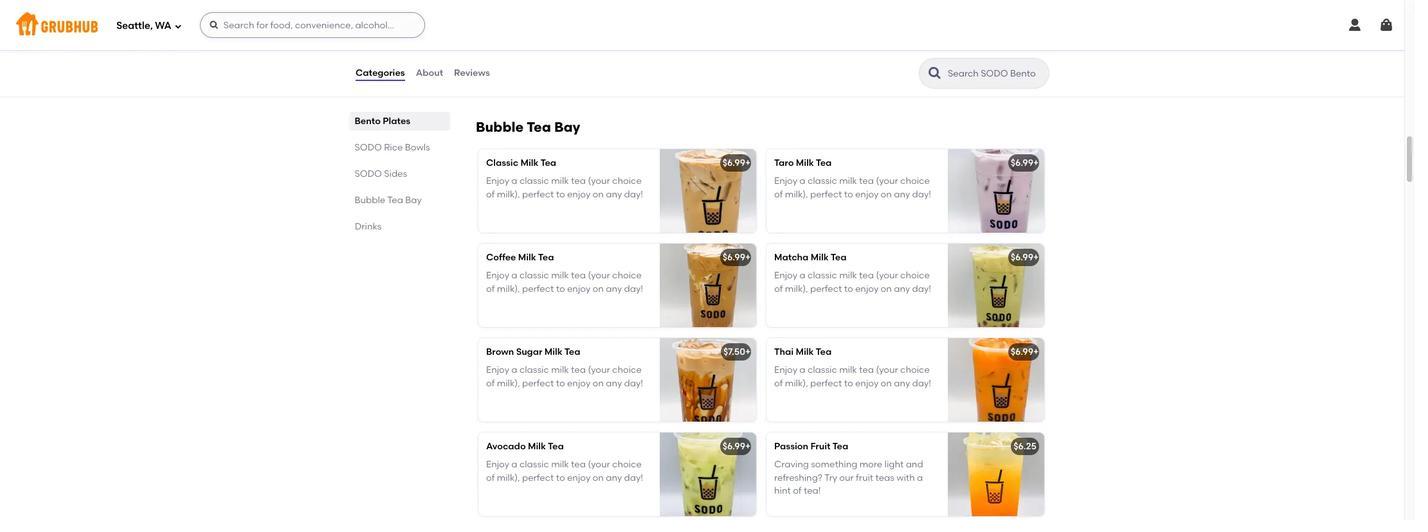 Task type: locate. For each thing, give the bounding box(es) containing it.
perfect down thai milk tea
[[811, 378, 842, 389]]

enjoy down thai
[[775, 365, 798, 376]]

of down classic in the top of the page
[[486, 189, 495, 200]]

0 horizontal spatial bay
[[406, 195, 422, 206]]

sodo rice bowls tab
[[355, 141, 445, 154]]

0 vertical spatial bubble tea bay
[[476, 119, 581, 135]]

enjoy a classic milk tea (your choice of milk), perfect to enjoy on any day! for taro milk tea
[[775, 176, 932, 200]]

0 horizontal spatial bubble tea bay
[[355, 195, 422, 206]]

(your for taro milk tea
[[876, 176, 899, 187]]

a down 'coffee milk tea'
[[512, 270, 518, 281]]

of down refreshing?
[[793, 486, 802, 497]]

light
[[885, 460, 904, 471]]

bubble inside tab
[[355, 195, 386, 206]]

perfect down avocado milk tea
[[522, 473, 554, 484]]

0 vertical spatial bubble
[[476, 119, 524, 135]]

milk),
[[497, 189, 520, 200], [785, 189, 808, 200], [497, 284, 520, 294], [785, 284, 808, 294], [497, 378, 520, 389], [785, 378, 808, 389], [497, 473, 520, 484]]

tea
[[571, 176, 586, 187], [860, 176, 874, 187], [571, 270, 586, 281], [860, 270, 874, 281], [571, 365, 586, 376], [860, 365, 874, 376], [571, 460, 586, 471]]

Search SODO Bento search field
[[947, 68, 1046, 80]]

classic for classic
[[520, 176, 549, 187]]

milk right matcha
[[811, 252, 829, 263]]

choice
[[613, 176, 642, 187], [901, 176, 930, 187], [613, 270, 642, 281], [901, 270, 930, 281], [613, 365, 642, 376], [901, 365, 930, 376], [613, 460, 642, 471]]

sodo rice bowls
[[355, 142, 430, 153]]

something
[[811, 460, 858, 471]]

classic down taro milk tea
[[808, 176, 838, 187]]

classic for matcha
[[808, 270, 838, 281]]

bento plates tab
[[355, 115, 445, 128]]

enjoy a classic milk tea (your choice of milk), perfect to enjoy on any day! down brown sugar milk tea
[[486, 365, 643, 389]]

tea for coffee milk tea
[[571, 270, 586, 281]]

more
[[860, 460, 883, 471]]

craving something more light and refreshing? try our fruit teas with a hint of tea!
[[775, 460, 924, 497]]

0 horizontal spatial svg image
[[209, 20, 219, 30]]

day! for thai milk tea
[[913, 378, 932, 389]]

(your for coffee milk tea
[[588, 270, 610, 281]]

bay
[[555, 119, 581, 135], [406, 195, 422, 206]]

0 vertical spatial bay
[[555, 119, 581, 135]]

seattle,
[[116, 20, 153, 31]]

+
[[746, 158, 751, 169], [1034, 158, 1039, 169], [746, 252, 751, 263], [1034, 252, 1039, 263], [746, 347, 751, 358], [1034, 347, 1039, 358], [746, 441, 751, 452]]

1 vertical spatial bubble
[[355, 195, 386, 206]]

1 horizontal spatial svg image
[[1348, 17, 1363, 33]]

day! for taro milk tea
[[913, 189, 932, 200]]

tea
[[527, 119, 551, 135], [541, 158, 557, 169], [816, 158, 832, 169], [388, 195, 404, 206], [538, 252, 554, 263], [831, 252, 847, 263], [565, 347, 581, 358], [816, 347, 832, 358], [548, 441, 564, 452], [833, 441, 849, 452]]

a down taro milk tea
[[800, 176, 806, 187]]

wa
[[155, 20, 172, 31]]

milk for coffee milk tea
[[518, 252, 536, 263]]

day! for classic milk tea
[[624, 189, 643, 200]]

enjoy for brown
[[486, 365, 510, 376]]

thai
[[775, 347, 794, 358]]

bento
[[355, 116, 381, 127]]

classic down brown sugar milk tea
[[520, 365, 549, 376]]

categories
[[356, 67, 405, 78]]

choice for classic milk tea
[[613, 176, 642, 187]]

classic
[[520, 176, 549, 187], [808, 176, 838, 187], [520, 270, 549, 281], [808, 270, 838, 281], [520, 365, 549, 376], [808, 365, 838, 376], [520, 460, 549, 471]]

tea right thai
[[816, 347, 832, 358]]

choice for thai milk tea
[[901, 365, 930, 376]]

milk for coffee milk tea
[[551, 270, 569, 281]]

1 vertical spatial bay
[[406, 195, 422, 206]]

day!
[[624, 189, 643, 200], [913, 189, 932, 200], [624, 284, 643, 294], [913, 284, 932, 294], [624, 378, 643, 389], [913, 378, 932, 389], [624, 473, 643, 484]]

choice for brown sugar milk tea
[[613, 365, 642, 376]]

$7.50 +
[[724, 347, 751, 358]]

of inside craving something more light and refreshing? try our fruit teas with a hint of tea!
[[793, 486, 802, 497]]

perfect for avocado milk tea
[[522, 473, 554, 484]]

classic for coffee
[[520, 270, 549, 281]]

milk
[[551, 176, 569, 187], [840, 176, 857, 187], [551, 270, 569, 281], [840, 270, 857, 281], [551, 365, 569, 376], [840, 365, 857, 376], [551, 460, 569, 471]]

enjoy down the coffee
[[486, 270, 510, 281]]

a down matcha milk tea
[[800, 270, 806, 281]]

$6.99 +
[[723, 158, 751, 169], [1011, 158, 1039, 169], [723, 252, 751, 263], [1011, 252, 1039, 263], [1011, 347, 1039, 358], [723, 441, 751, 452]]

a down the brown
[[512, 365, 518, 376]]

on for brown sugar milk tea
[[593, 378, 604, 389]]

perfect for brown sugar milk tea
[[522, 378, 554, 389]]

classic milk tea image
[[660, 149, 757, 233]]

any for classic milk tea
[[606, 189, 622, 200]]

0 vertical spatial sodo
[[355, 142, 382, 153]]

of down the brown
[[486, 378, 495, 389]]

classic down matcha milk tea
[[808, 270, 838, 281]]

classic down avocado milk tea
[[520, 460, 549, 471]]

enjoy a classic milk tea (your choice of milk), perfect to enjoy on any day! down thai milk tea
[[775, 365, 932, 389]]

enjoy a classic milk tea (your choice of milk), perfect to enjoy on any day! down the classic milk tea
[[486, 176, 643, 200]]

tea up the classic milk tea
[[527, 119, 551, 135]]

bubble tea bay up the classic milk tea
[[476, 119, 581, 135]]

bubble
[[476, 119, 524, 135], [355, 195, 386, 206]]

a down and
[[917, 473, 923, 484]]

$6.99
[[723, 158, 746, 169], [1011, 158, 1034, 169], [723, 252, 746, 263], [1011, 252, 1034, 263], [1011, 347, 1034, 358], [723, 441, 746, 452]]

tea for avocado milk tea
[[571, 460, 586, 471]]

svg image
[[1348, 17, 1363, 33], [174, 22, 182, 30]]

of down thai
[[775, 378, 783, 389]]

on for thai milk tea
[[881, 378, 892, 389]]

enjoy
[[486, 176, 510, 187], [775, 176, 798, 187], [486, 270, 510, 281], [775, 270, 798, 281], [486, 365, 510, 376], [775, 365, 798, 376], [486, 460, 510, 471]]

a for coffee
[[512, 270, 518, 281]]

+ for thai milk tea
[[1034, 347, 1039, 358]]

main navigation navigation
[[0, 0, 1405, 50]]

classic for taro
[[808, 176, 838, 187]]

milk right the coffee
[[518, 252, 536, 263]]

bubble up drinks
[[355, 195, 386, 206]]

our
[[840, 473, 854, 484]]

choice for taro milk tea
[[901, 176, 930, 187]]

classic down the classic milk tea
[[520, 176, 549, 187]]

1 vertical spatial sodo
[[355, 169, 382, 180]]

milk right "avocado"
[[528, 441, 546, 452]]

tea down the sides
[[388, 195, 404, 206]]

enjoy
[[567, 189, 591, 200], [856, 189, 879, 200], [567, 284, 591, 294], [856, 284, 879, 294], [567, 378, 591, 389], [856, 378, 879, 389], [567, 473, 591, 484]]

$6.99 + for avocado milk tea
[[723, 441, 751, 452]]

any
[[606, 189, 622, 200], [894, 189, 911, 200], [606, 284, 622, 294], [894, 284, 911, 294], [606, 378, 622, 389], [894, 378, 911, 389], [606, 473, 622, 484]]

$7.50
[[724, 347, 746, 358]]

day! for avocado milk tea
[[624, 473, 643, 484]]

tea right the coffee
[[538, 252, 554, 263]]

enjoy a classic milk tea (your choice of milk), perfect to enjoy on any day! for coffee milk tea
[[486, 270, 643, 294]]

enjoy a classic milk tea (your choice of milk), perfect to enjoy on any day! down matcha milk tea
[[775, 270, 932, 294]]

thai milk tea
[[775, 347, 832, 358]]

tea right taro
[[816, 158, 832, 169]]

milk), down "avocado"
[[497, 473, 520, 484]]

classic down 'coffee milk tea'
[[520, 270, 549, 281]]

milk for avocado milk tea
[[528, 441, 546, 452]]

sugar
[[516, 347, 543, 358]]

$6.99 for matcha milk tea
[[1011, 252, 1034, 263]]

tea right classic in the top of the page
[[541, 158, 557, 169]]

a down "avocado"
[[512, 460, 518, 471]]

0 horizontal spatial bubble
[[355, 195, 386, 206]]

perfect
[[522, 189, 554, 200], [811, 189, 842, 200], [522, 284, 554, 294], [811, 284, 842, 294], [522, 378, 554, 389], [811, 378, 842, 389], [522, 473, 554, 484]]

to
[[556, 189, 565, 200], [845, 189, 854, 200], [556, 284, 565, 294], [845, 284, 854, 294], [556, 378, 565, 389], [845, 378, 854, 389], [556, 473, 565, 484]]

of
[[486, 189, 495, 200], [775, 189, 783, 200], [486, 284, 495, 294], [775, 284, 783, 294], [486, 378, 495, 389], [775, 378, 783, 389], [486, 473, 495, 484], [793, 486, 802, 497]]

milk for taro milk tea
[[796, 158, 814, 169]]

a down thai milk tea
[[800, 365, 806, 376]]

on
[[593, 189, 604, 200], [881, 189, 892, 200], [593, 284, 604, 294], [881, 284, 892, 294], [593, 378, 604, 389], [881, 378, 892, 389], [593, 473, 604, 484]]

coffee milk tea image
[[660, 244, 757, 328]]

of down matcha
[[775, 284, 783, 294]]

rice
[[385, 142, 403, 153]]

bubble tea bay
[[476, 119, 581, 135], [355, 195, 422, 206]]

tea for thai milk tea
[[816, 347, 832, 358]]

enjoy for classic
[[486, 176, 510, 187]]

of down the coffee
[[486, 284, 495, 294]]

$6.99 + for coffee milk tea
[[723, 252, 751, 263]]

milk), down taro milk tea
[[785, 189, 808, 200]]

choice for coffee milk tea
[[613, 270, 642, 281]]

+ for coffee milk tea
[[746, 252, 751, 263]]

milk for classic milk tea
[[521, 158, 539, 169]]

classic for brown
[[520, 365, 549, 376]]

passion
[[775, 441, 809, 452]]

milk right taro
[[796, 158, 814, 169]]

$6.99 for classic milk tea
[[723, 158, 746, 169]]

milk right thai
[[796, 347, 814, 358]]

$6.25
[[1014, 441, 1037, 452]]

taro
[[775, 158, 794, 169]]

bubble up classic in the top of the page
[[476, 119, 524, 135]]

fruit
[[811, 441, 831, 452]]

perfect down matcha milk tea
[[811, 284, 842, 294]]

plates
[[383, 116, 411, 127]]

milk), down thai milk tea
[[785, 378, 808, 389]]

on for taro milk tea
[[881, 189, 892, 200]]

$6.99 for avocado milk tea
[[723, 441, 746, 452]]

perfect down taro milk tea
[[811, 189, 842, 200]]

tea!
[[804, 486, 821, 497]]

passion fruit tea
[[775, 441, 849, 452]]

+ for taro milk tea
[[1034, 158, 1039, 169]]

tea right matcha
[[831, 252, 847, 263]]

(your for thai milk tea
[[876, 365, 899, 376]]

enjoy for brown sugar milk tea
[[567, 378, 591, 389]]

milk), down the brown
[[497, 378, 520, 389]]

sodo left rice
[[355, 142, 382, 153]]

bowls
[[406, 142, 430, 153]]

of for brown sugar milk tea
[[486, 378, 495, 389]]

milk for brown sugar milk tea
[[551, 365, 569, 376]]

to for matcha milk tea
[[845, 284, 854, 294]]

svg image
[[1379, 17, 1395, 33], [209, 20, 219, 30]]

tea up something
[[833, 441, 849, 452]]

a
[[512, 176, 518, 187], [800, 176, 806, 187], [512, 270, 518, 281], [800, 270, 806, 281], [512, 365, 518, 376], [800, 365, 806, 376], [512, 460, 518, 471], [917, 473, 923, 484]]

of down taro
[[775, 189, 783, 200]]

enjoy down the brown
[[486, 365, 510, 376]]

(your
[[588, 176, 610, 187], [876, 176, 899, 187], [588, 270, 610, 281], [876, 270, 899, 281], [588, 365, 610, 376], [876, 365, 899, 376], [588, 460, 610, 471]]

enjoy down matcha
[[775, 270, 798, 281]]

enjoy down "avocado"
[[486, 460, 510, 471]]

a down the classic milk tea
[[512, 176, 518, 187]]

+ for avocado milk tea
[[746, 441, 751, 452]]

sodo
[[355, 142, 382, 153], [355, 169, 382, 180]]

perfect for matcha milk tea
[[811, 284, 842, 294]]

enjoy a classic milk tea (your choice of milk), perfect to enjoy on any day! for matcha milk tea
[[775, 270, 932, 294]]

bay up the classic milk tea
[[555, 119, 581, 135]]

1 horizontal spatial bubble tea bay
[[476, 119, 581, 135]]

on for classic milk tea
[[593, 189, 604, 200]]

perfect for taro milk tea
[[811, 189, 842, 200]]

milk), down the coffee
[[497, 284, 520, 294]]

enjoy a classic milk tea (your choice of milk), perfect to enjoy on any day! down taro milk tea
[[775, 176, 932, 200]]

enjoy for matcha milk tea
[[856, 284, 879, 294]]

bubble tea bay tab
[[355, 194, 445, 207]]

milk right classic in the top of the page
[[521, 158, 539, 169]]

enjoy a classic milk tea (your choice of milk), perfect to enjoy on any day!
[[486, 176, 643, 200], [775, 176, 932, 200], [486, 270, 643, 294], [775, 270, 932, 294], [486, 365, 643, 389], [775, 365, 932, 389], [486, 460, 643, 484]]

(your for brown sugar milk tea
[[588, 365, 610, 376]]

bay up drinks tab
[[406, 195, 422, 206]]

+ for classic milk tea
[[746, 158, 751, 169]]

milk for matcha milk tea
[[811, 252, 829, 263]]

milk), down matcha
[[785, 284, 808, 294]]

enjoy for taro
[[775, 176, 798, 187]]

enjoy a classic milk tea (your choice of milk), perfect to enjoy on any day! down avocado milk tea
[[486, 460, 643, 484]]

1 horizontal spatial bubble
[[476, 119, 524, 135]]

to for avocado milk tea
[[556, 473, 565, 484]]

craving
[[775, 460, 809, 471]]

tea for coffee milk tea
[[538, 252, 554, 263]]

of for avocado milk tea
[[486, 473, 495, 484]]

1 vertical spatial bubble tea bay
[[355, 195, 422, 206]]

milk), down classic in the top of the page
[[497, 189, 520, 200]]

classic down thai milk tea
[[808, 365, 838, 376]]

enjoy a classic milk tea (your choice of milk), perfect to enjoy on any day! down 'coffee milk tea'
[[486, 270, 643, 294]]

milk), for coffee
[[497, 284, 520, 294]]

avocado milk tea
[[486, 441, 564, 452]]

teas
[[876, 473, 895, 484]]

2 sodo from the top
[[355, 169, 382, 180]]

enjoy a classic milk tea (your choice of milk), perfect to enjoy on any day! for avocado milk tea
[[486, 460, 643, 484]]

of down "avocado"
[[486, 473, 495, 484]]

perfect down 'coffee milk tea'
[[522, 284, 554, 294]]

categories button
[[355, 50, 406, 97]]

milk
[[521, 158, 539, 169], [796, 158, 814, 169], [518, 252, 536, 263], [811, 252, 829, 263], [545, 347, 563, 358], [796, 347, 814, 358], [528, 441, 546, 452]]

milk for matcha milk tea
[[840, 270, 857, 281]]

tea right "avocado"
[[548, 441, 564, 452]]

day! for matcha milk tea
[[913, 284, 932, 294]]

enjoy down classic in the top of the page
[[486, 176, 510, 187]]

sodo for sodo rice bowls
[[355, 142, 382, 153]]

perfect down brown sugar milk tea
[[522, 378, 554, 389]]

sodo left the sides
[[355, 169, 382, 180]]

enjoy down taro
[[775, 176, 798, 187]]

milk for thai milk tea
[[796, 347, 814, 358]]

1 sodo from the top
[[355, 142, 382, 153]]

perfect down the classic milk tea
[[522, 189, 554, 200]]

sodo sides
[[355, 169, 408, 180]]

bubble tea bay down sodo sides
[[355, 195, 422, 206]]



Task type: describe. For each thing, give the bounding box(es) containing it.
milk right the sugar on the bottom left
[[545, 347, 563, 358]]

enjoy for coffee milk tea
[[567, 284, 591, 294]]

classic for thai
[[808, 365, 838, 376]]

avocado
[[486, 441, 526, 452]]

enjoy for classic milk tea
[[567, 189, 591, 200]]

tea for taro milk tea
[[816, 158, 832, 169]]

milk), for classic
[[497, 189, 520, 200]]

brown sugar milk tea
[[486, 347, 581, 358]]

with
[[897, 473, 915, 484]]

choice for avocado milk tea
[[613, 460, 642, 471]]

tea for classic milk tea
[[541, 158, 557, 169]]

drinks tab
[[355, 220, 445, 234]]

of for classic milk tea
[[486, 189, 495, 200]]

on for matcha milk tea
[[881, 284, 892, 294]]

classic
[[486, 158, 519, 169]]

$6.99 for taro milk tea
[[1011, 158, 1034, 169]]

search icon image
[[928, 66, 943, 81]]

to for brown sugar milk tea
[[556, 378, 565, 389]]

reviews button
[[454, 50, 491, 97]]

taro milk tea image
[[948, 149, 1045, 233]]

bento plates
[[355, 116, 411, 127]]

thai milk tea image
[[948, 338, 1045, 422]]

of for taro milk tea
[[775, 189, 783, 200]]

hint
[[775, 486, 791, 497]]

enjoy for thai milk tea
[[856, 378, 879, 389]]

$6.99 for coffee milk tea
[[723, 252, 746, 263]]

milk), for thai
[[785, 378, 808, 389]]

enjoy for matcha
[[775, 270, 798, 281]]

of for matcha milk tea
[[775, 284, 783, 294]]

(your for matcha milk tea
[[876, 270, 899, 281]]

enjoy a classic milk tea (your choice of milk), perfect to enjoy on any day! for thai milk tea
[[775, 365, 932, 389]]

sodo sides tab
[[355, 167, 445, 181]]

enjoy a classic milk tea (your choice of milk), perfect to enjoy on any day! for classic milk tea
[[486, 176, 643, 200]]

perfect for coffee milk tea
[[522, 284, 554, 294]]

any for coffee milk tea
[[606, 284, 622, 294]]

refreshing?
[[775, 473, 823, 484]]

milk for thai milk tea
[[840, 365, 857, 376]]

a for taro
[[800, 176, 806, 187]]

tea for avocado milk tea
[[548, 441, 564, 452]]

on for avocado milk tea
[[593, 473, 604, 484]]

sodo for sodo sides
[[355, 169, 382, 180]]

$6.99 for thai milk tea
[[1011, 347, 1034, 358]]

any for thai milk tea
[[894, 378, 911, 389]]

reviews
[[454, 67, 490, 78]]

perfect for thai milk tea
[[811, 378, 842, 389]]

drinks
[[355, 221, 382, 232]]

bubble tea bay inside tab
[[355, 195, 422, 206]]

day! for coffee milk tea
[[624, 284, 643, 294]]

romain salad image
[[660, 9, 757, 93]]

1 horizontal spatial bay
[[555, 119, 581, 135]]

$6.99 + for taro milk tea
[[1011, 158, 1039, 169]]

any for taro milk tea
[[894, 189, 911, 200]]

passion fruit tea image
[[948, 433, 1045, 517]]

(your for avocado milk tea
[[588, 460, 610, 471]]

0 horizontal spatial svg image
[[174, 22, 182, 30]]

matcha
[[775, 252, 809, 263]]

(your for classic milk tea
[[588, 176, 610, 187]]

milk for classic milk tea
[[551, 176, 569, 187]]

bay inside tab
[[406, 195, 422, 206]]

enjoy a classic milk tea (your choice of milk), perfect to enjoy on any day! for brown sugar milk tea
[[486, 365, 643, 389]]

enjoy for avocado milk tea
[[567, 473, 591, 484]]

brown
[[486, 347, 514, 358]]

1 horizontal spatial svg image
[[1379, 17, 1395, 33]]

any for avocado milk tea
[[606, 473, 622, 484]]

a for matcha
[[800, 270, 806, 281]]

$6.99 + for matcha milk tea
[[1011, 252, 1039, 263]]

of for coffee milk tea
[[486, 284, 495, 294]]

and
[[906, 460, 924, 471]]

coffee milk tea
[[486, 252, 554, 263]]

about button
[[415, 50, 444, 97]]

about
[[416, 67, 443, 78]]

a inside craving something more light and refreshing? try our fruit teas with a hint of tea!
[[917, 473, 923, 484]]

brown sugar milk tea image
[[660, 338, 757, 422]]

milk for taro milk tea
[[840, 176, 857, 187]]

any for brown sugar milk tea
[[606, 378, 622, 389]]

fruit
[[856, 473, 874, 484]]

tea for brown sugar milk tea
[[571, 365, 586, 376]]

+ for matcha milk tea
[[1034, 252, 1039, 263]]

sides
[[385, 169, 408, 180]]

perfect for classic milk tea
[[522, 189, 554, 200]]

choice for matcha milk tea
[[901, 270, 930, 281]]

a for brown
[[512, 365, 518, 376]]

tea for classic milk tea
[[571, 176, 586, 187]]

seattle, wa
[[116, 20, 172, 31]]

enjoy for taro milk tea
[[856, 189, 879, 200]]

tea inside tab
[[388, 195, 404, 206]]

to for taro milk tea
[[845, 189, 854, 200]]

tea for passion fruit tea
[[833, 441, 849, 452]]

matcha milk tea image
[[948, 244, 1045, 328]]

classic milk tea
[[486, 158, 557, 169]]

a for classic
[[512, 176, 518, 187]]

milk), for taro
[[785, 189, 808, 200]]

a for avocado
[[512, 460, 518, 471]]

a for thai
[[800, 365, 806, 376]]

to for thai milk tea
[[845, 378, 854, 389]]

+ for brown sugar milk tea
[[746, 347, 751, 358]]

enjoy for thai
[[775, 365, 798, 376]]

matcha milk tea
[[775, 252, 847, 263]]

tea for taro milk tea
[[860, 176, 874, 187]]

avocado milk tea image
[[660, 433, 757, 517]]

classic for avocado
[[520, 460, 549, 471]]

try
[[825, 473, 838, 484]]

milk), for brown
[[497, 378, 520, 389]]

coffee
[[486, 252, 516, 263]]

taro milk tea
[[775, 158, 832, 169]]

milk), for matcha
[[785, 284, 808, 294]]

tea right the sugar on the bottom left
[[565, 347, 581, 358]]

Search for food, convenience, alcohol... search field
[[200, 12, 425, 38]]

milk for avocado milk tea
[[551, 460, 569, 471]]

milk), for avocado
[[497, 473, 520, 484]]

tea for matcha milk tea
[[831, 252, 847, 263]]

$6.99 + for thai milk tea
[[1011, 347, 1039, 358]]



Task type: vqa. For each thing, say whether or not it's contained in the screenshot.
in
no



